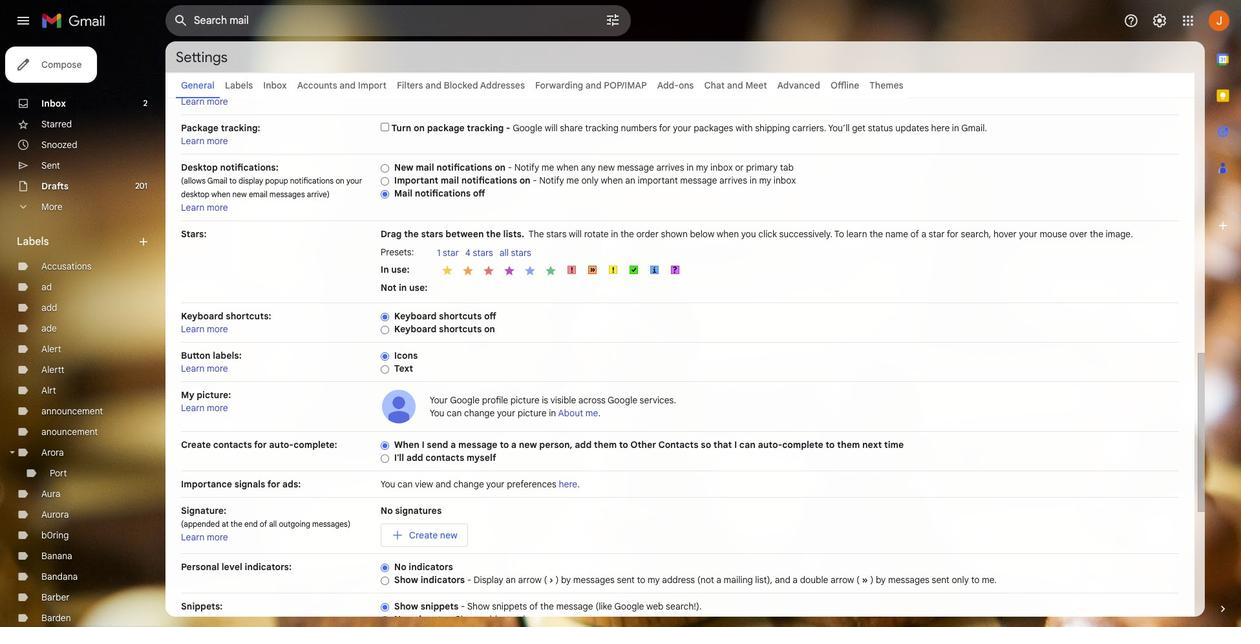 Task type: vqa. For each thing, say whether or not it's contained in the screenshot.
personal level indicators:
yes



Task type: locate. For each thing, give the bounding box(es) containing it.
1 vertical spatial an
[[506, 574, 516, 586]]

inbox link up 'starred'
[[41, 98, 66, 109]]

double
[[800, 574, 829, 586]]

keyboard shortcuts: learn more
[[181, 310, 271, 335]]

0 vertical spatial contacts
[[213, 439, 252, 451]]

stars up 1
[[421, 228, 443, 240]]

of for signature: (appended at the end of all outgoing messages) learn more
[[260, 519, 267, 529]]

to inside desktop notifications: (allows gmail to display popup notifications on your desktop when new email messages arrive) learn more
[[229, 176, 237, 186]]

1 ( from the left
[[544, 574, 547, 586]]

inbox link right labels link
[[263, 80, 287, 91]]

contacts up 'importance signals for ads:'
[[213, 439, 252, 451]]

0 horizontal spatial all
[[269, 519, 277, 529]]

on
[[414, 122, 425, 134], [495, 162, 506, 173], [520, 175, 531, 186], [336, 176, 345, 186], [484, 323, 495, 335]]

can down the your
[[447, 407, 462, 419]]

all inside signature: (appended at the end of all outgoing messages) learn more
[[269, 519, 277, 529]]

None search field
[[166, 5, 631, 36]]

0 horizontal spatial an
[[506, 574, 516, 586]]

›
[[550, 574, 553, 586]]

(
[[544, 574, 547, 586], [857, 574, 860, 586]]

0 horizontal spatial inbox link
[[41, 98, 66, 109]]

. down across
[[598, 407, 601, 419]]

0 horizontal spatial tracking
[[467, 122, 504, 134]]

2 learn from the top
[[181, 135, 205, 147]]

6 learn from the top
[[181, 402, 205, 414]]

arrow left ›
[[518, 574, 542, 586]]

share
[[560, 122, 583, 134]]

0 vertical spatial off
[[473, 188, 485, 199]]

on inside desktop notifications: (allows gmail to display popup notifications on your desktop when new email messages arrive) learn more
[[336, 176, 345, 186]]

icons
[[394, 350, 418, 361]]

filters and blocked addresses link
[[397, 80, 525, 91]]

offline
[[831, 80, 860, 91]]

no left signatures
[[381, 505, 393, 517]]

status
[[868, 122, 893, 134]]

5 learn from the top
[[181, 363, 205, 374]]

2 auto- from the left
[[758, 439, 783, 451]]

in down the visible
[[549, 407, 556, 419]]

0 vertical spatial mail
[[416, 162, 434, 173]]

learn down desktop
[[181, 202, 205, 213]]

notify for notify me only when an important message arrives in my inbox
[[540, 175, 564, 186]]

of right end
[[260, 519, 267, 529]]

of
[[911, 228, 919, 240], [260, 519, 267, 529], [530, 601, 538, 612]]

me for only
[[567, 175, 579, 186]]

no snippets - show subject only.
[[394, 614, 532, 625]]

4 more from the top
[[207, 323, 228, 335]]

arrives down or
[[720, 175, 748, 186]]

you
[[430, 407, 445, 419], [381, 479, 395, 490]]

more inside desktop notifications: (allows gmail to display popup notifications on your desktop when new email messages arrive) learn more
[[207, 202, 228, 213]]

off for keyboard shortcuts off
[[484, 310, 497, 322]]

signatures
[[395, 505, 442, 517]]

and for forwarding
[[586, 80, 602, 91]]

contacts down the send
[[426, 452, 464, 464]]

you down i'll add contacts myself radio
[[381, 479, 395, 490]]

themes link
[[870, 80, 904, 91]]

1 horizontal spatial me
[[567, 175, 579, 186]]

more
[[207, 96, 228, 107], [207, 135, 228, 147], [207, 202, 228, 213], [207, 323, 228, 335], [207, 363, 228, 374], [207, 402, 228, 414], [207, 532, 228, 543]]

announcement link
[[41, 405, 103, 417]]

mail for important
[[441, 175, 459, 186]]

settings image
[[1152, 13, 1168, 28]]

themes
[[870, 80, 904, 91]]

bandana link
[[41, 571, 78, 583]]

your left important mail notifications on radio
[[347, 176, 362, 186]]

my left or
[[696, 162, 708, 173]]

1 horizontal spatial sent
[[932, 574, 950, 586]]

0 vertical spatial picture
[[511, 394, 540, 406]]

1 vertical spatial no
[[394, 561, 407, 573]]

more inside signature: (appended at the end of all outgoing messages) learn more
[[207, 532, 228, 543]]

0 vertical spatial inbox
[[263, 80, 287, 91]]

1 horizontal spatial will
[[569, 228, 582, 240]]

1 horizontal spatial can
[[447, 407, 462, 419]]

i'll add contacts myself
[[394, 452, 496, 464]]

show indicators - display an arrow ( › ) by messages sent to my address (not a mailing list), and a double arrow ( » ) by messages sent only to me.
[[394, 574, 997, 586]]

0 horizontal spatial (
[[544, 574, 547, 586]]

1 horizontal spatial mail
[[441, 175, 459, 186]]

package
[[181, 122, 219, 134]]

shortcuts for off
[[439, 310, 482, 322]]

mouse
[[1040, 228, 1068, 240]]

when
[[394, 439, 420, 451]]

) right ›
[[556, 574, 559, 586]]

0 vertical spatial add
[[41, 302, 57, 314]]

not in use:
[[381, 282, 428, 293]]

keyboard inside keyboard shortcuts: learn more
[[181, 310, 224, 322]]

more down package
[[207, 135, 228, 147]]

no right no indicators option
[[394, 561, 407, 573]]

. inside your google profile picture is visible across google services. you can change your picture in about me .
[[598, 407, 601, 419]]

port link
[[50, 468, 67, 479]]

Icons radio
[[381, 352, 389, 361]]

(allows
[[181, 176, 206, 186]]

1 vertical spatial arrives
[[720, 175, 748, 186]]

1 horizontal spatial add
[[407, 452, 423, 464]]

blocked
[[444, 80, 478, 91]]

indicators for no
[[409, 561, 453, 573]]

me for when
[[542, 162, 554, 173]]

the right drag at the left
[[404, 228, 419, 240]]

0 horizontal spatial arrow
[[518, 574, 542, 586]]

0 horizontal spatial me
[[542, 162, 554, 173]]

0 vertical spatial an
[[626, 175, 636, 186]]

0 horizontal spatial here
[[559, 479, 578, 490]]

0 vertical spatial me
[[542, 162, 554, 173]]

learn down "button"
[[181, 363, 205, 374]]

primary
[[746, 162, 778, 173]]

1 by from the left
[[561, 574, 571, 586]]

0 horizontal spatial create
[[181, 439, 211, 451]]

star left search,
[[929, 228, 945, 240]]

will left share
[[545, 122, 558, 134]]

i right that
[[735, 439, 737, 451]]

use: right in
[[391, 264, 410, 275]]

more down labels:
[[207, 363, 228, 374]]

to down "profile"
[[500, 439, 509, 451]]

inbox inside "labels" navigation
[[41, 98, 66, 109]]

arrives
[[657, 162, 685, 173], [720, 175, 748, 186]]

0 horizontal spatial auto-
[[269, 439, 294, 451]]

1 vertical spatial mail
[[441, 175, 459, 186]]

can inside your google profile picture is visible across google services. you can change your picture in about me .
[[447, 407, 462, 419]]

create up importance
[[181, 439, 211, 451]]

1 horizontal spatial inbox
[[263, 80, 287, 91]]

you can view and change your preferences here .
[[381, 479, 580, 490]]

0 vertical spatial create
[[181, 439, 211, 451]]

general
[[181, 80, 215, 91]]

ad link
[[41, 281, 52, 293]]

get
[[852, 122, 866, 134]]

new down 'display'
[[232, 189, 247, 199]]

gmail image
[[41, 8, 112, 34]]

2 them from the left
[[837, 439, 860, 451]]

1 vertical spatial all
[[269, 519, 277, 529]]

show
[[394, 574, 418, 586], [394, 601, 418, 612], [467, 601, 490, 612], [455, 614, 478, 625]]

tab list
[[1205, 41, 1242, 581]]

snippets for show subject only.
[[409, 614, 447, 625]]

my down primary at the right top of page
[[759, 175, 772, 186]]

1 vertical spatial me
[[567, 175, 579, 186]]

1 horizontal spatial labels
[[225, 80, 253, 91]]

when down gmail
[[212, 189, 231, 199]]

learn more link down general
[[181, 96, 228, 107]]

in inside your google profile picture is visible across google services. you can change your picture in about me .
[[549, 407, 556, 419]]

inbox for top inbox "link"
[[263, 80, 287, 91]]

change down myself
[[454, 479, 484, 490]]

0 horizontal spatial contacts
[[213, 439, 252, 451]]

inbox down tab on the top right of page
[[774, 175, 796, 186]]

1 tracking from the left
[[467, 122, 504, 134]]

notifications inside desktop notifications: (allows gmail to display popup notifications on your desktop when new email messages arrive) learn more
[[290, 176, 334, 186]]

Important mail notifications on radio
[[381, 176, 389, 186]]

of inside signature: (appended at the end of all outgoing messages) learn more
[[260, 519, 267, 529]]

advanced search options image
[[600, 7, 626, 33]]

2 shortcuts from the top
[[439, 323, 482, 335]]

1 i from the left
[[422, 439, 425, 451]]

your
[[430, 394, 448, 406]]

keyboard for keyboard shortcuts on
[[394, 323, 437, 335]]

change down "profile"
[[464, 407, 495, 419]]

1 horizontal spatial .
[[598, 407, 601, 419]]

1 horizontal spatial i
[[735, 439, 737, 451]]

indicators down no indicators
[[421, 574, 465, 586]]

0 horizontal spatial )
[[556, 574, 559, 586]]

learn more
[[181, 96, 228, 107]]

0 horizontal spatial them
[[594, 439, 617, 451]]

1 vertical spatial of
[[260, 519, 267, 529]]

4 stars link
[[465, 247, 500, 260]]

New mail notifications on radio
[[381, 163, 389, 173]]

2 i from the left
[[735, 439, 737, 451]]

learn more link down "button"
[[181, 363, 228, 374]]

0 vertical spatial change
[[464, 407, 495, 419]]

2 arrow from the left
[[831, 574, 855, 586]]

the
[[529, 228, 544, 240]]

your left the packages
[[673, 122, 692, 134]]

no
[[381, 505, 393, 517], [394, 561, 407, 573], [394, 614, 407, 625]]

more inside package tracking: learn more
[[207, 135, 228, 147]]

0 vertical spatial arrives
[[657, 162, 685, 173]]

2 more from the top
[[207, 135, 228, 147]]

5 more from the top
[[207, 363, 228, 374]]

here
[[932, 122, 950, 134], [559, 479, 578, 490]]

1 horizontal spatial inbox link
[[263, 80, 287, 91]]

Show snippets radio
[[381, 603, 389, 612]]

complete
[[783, 439, 824, 451]]

of right name
[[911, 228, 919, 240]]

inbox left or
[[711, 162, 733, 173]]

1 vertical spatial only
[[952, 574, 969, 586]]

you down the your
[[430, 407, 445, 419]]

them left "other"
[[594, 439, 617, 451]]

labels for labels link
[[225, 80, 253, 91]]

0 horizontal spatial .
[[578, 479, 580, 490]]

a
[[922, 228, 927, 240], [451, 439, 456, 451], [511, 439, 517, 451], [717, 574, 722, 586], [793, 574, 798, 586]]

None checkbox
[[381, 123, 389, 131]]

gmail.
[[962, 122, 987, 134]]

send
[[427, 439, 448, 451]]

chat and meet
[[704, 80, 767, 91]]

learn more link down package
[[181, 135, 228, 147]]

advanced
[[778, 80, 821, 91]]

( left »
[[857, 574, 860, 586]]

1 horizontal spatial inbox
[[774, 175, 796, 186]]

1 vertical spatial inbox
[[774, 175, 796, 186]]

snippets
[[421, 601, 459, 612], [492, 601, 527, 612], [409, 614, 447, 625]]

snippets up only.
[[492, 601, 527, 612]]

6 more from the top
[[207, 402, 228, 414]]

1 vertical spatial labels
[[17, 235, 49, 248]]

add-ons
[[658, 80, 694, 91]]

indicators
[[409, 561, 453, 573], [421, 574, 465, 586]]

and right filters
[[426, 80, 442, 91]]

1 vertical spatial inbox
[[41, 98, 66, 109]]

6 learn more link from the top
[[181, 402, 228, 414]]

1 horizontal spatial create
[[409, 530, 438, 541]]

0 vertical spatial you
[[430, 407, 445, 419]]

0 vertical spatial only
[[582, 175, 599, 186]]

4 learn more link from the top
[[181, 323, 228, 335]]

here right updates
[[932, 122, 950, 134]]

1 horizontal spatial star
[[929, 228, 945, 240]]

2 horizontal spatial me
[[586, 407, 598, 419]]

1 horizontal spatial them
[[837, 439, 860, 451]]

5 learn more link from the top
[[181, 363, 228, 374]]

No indicators radio
[[381, 563, 389, 573]]

search mail image
[[169, 9, 193, 32]]

accounts
[[297, 80, 337, 91]]

the left order
[[621, 228, 634, 240]]

I'll add contacts myself radio
[[381, 454, 389, 464]]

1 learn more link from the top
[[181, 96, 228, 107]]

about
[[558, 407, 583, 419]]

1 vertical spatial inbox link
[[41, 98, 66, 109]]

level
[[222, 561, 242, 573]]

importance signals for ads:
[[181, 479, 301, 490]]

inbox up 'starred'
[[41, 98, 66, 109]]

all down lists.
[[500, 247, 509, 259]]

sent left address on the right
[[617, 574, 635, 586]]

add inside "labels" navigation
[[41, 302, 57, 314]]

me left the any
[[542, 162, 554, 173]]

1 horizontal spatial you
[[430, 407, 445, 419]]

a right (not
[[717, 574, 722, 586]]

sent
[[617, 574, 635, 586], [932, 574, 950, 586]]

learn down my
[[181, 402, 205, 414]]

0 vertical spatial all
[[500, 247, 509, 259]]

1 horizontal spatial contacts
[[426, 452, 464, 464]]

the left lists.
[[486, 228, 501, 240]]

below
[[690, 228, 715, 240]]

1 vertical spatial add
[[575, 439, 592, 451]]

0 vertical spatial can
[[447, 407, 462, 419]]

1 vertical spatial my
[[759, 175, 772, 186]]

message right important
[[680, 175, 717, 186]]

messages right »
[[888, 574, 930, 586]]

updates
[[896, 122, 929, 134]]

0 vertical spatial my
[[696, 162, 708, 173]]

use: down in use:
[[409, 282, 428, 293]]

the inside signature: (appended at the end of all outgoing messages) learn more
[[231, 519, 242, 529]]

notify down new mail notifications on - notify me when any new message arrives in my inbox or primary tab
[[540, 175, 564, 186]]

an right display
[[506, 574, 516, 586]]

0 horizontal spatial will
[[545, 122, 558, 134]]

1
[[437, 247, 441, 259]]

0 vertical spatial labels
[[225, 80, 253, 91]]

0 horizontal spatial by
[[561, 574, 571, 586]]

0 vertical spatial notify
[[515, 162, 539, 173]]

mail
[[394, 188, 413, 199]]

keyboard for keyboard shortcuts off
[[394, 310, 437, 322]]

to left address on the right
[[637, 574, 646, 586]]

settings
[[176, 48, 228, 66]]

me inside your google profile picture is visible across google services. you can change your picture in about me .
[[586, 407, 598, 419]]

my for (not
[[648, 574, 660, 586]]

of for show snippets - show snippets of the message (like google web search!).
[[530, 601, 538, 612]]

2 vertical spatial of
[[530, 601, 538, 612]]

shipping
[[755, 122, 790, 134]]

1 vertical spatial notify
[[540, 175, 564, 186]]

in left gmail.
[[952, 122, 960, 134]]

1 sent from the left
[[617, 574, 635, 586]]

1 auto- from the left
[[269, 439, 294, 451]]

labels inside navigation
[[17, 235, 49, 248]]

desktop
[[181, 162, 218, 173]]

aurora link
[[41, 509, 69, 521]]

your google profile picture is visible across google services. you can change your picture in about me .
[[430, 394, 676, 419]]

0 horizontal spatial star
[[443, 247, 459, 259]]

tracking right the package
[[467, 122, 504, 134]]

learn more link up "button"
[[181, 323, 228, 335]]

numbers
[[621, 122, 657, 134]]

create for create contacts for auto-complete:
[[181, 439, 211, 451]]

0 horizontal spatial sent
[[617, 574, 635, 586]]

to right complete
[[826, 439, 835, 451]]

arrow left »
[[831, 574, 855, 586]]

tracking right share
[[585, 122, 619, 134]]

filters and blocked addresses
[[397, 80, 525, 91]]

search,
[[961, 228, 992, 240]]

image.
[[1106, 228, 1134, 240]]

of up only.
[[530, 601, 538, 612]]

auto- right that
[[758, 439, 783, 451]]

1 vertical spatial .
[[578, 479, 580, 490]]

keyboard up "button"
[[181, 310, 224, 322]]

Keyboard shortcuts off radio
[[381, 312, 389, 322]]

star right 1
[[443, 247, 459, 259]]

shortcuts for on
[[439, 323, 482, 335]]

create for create new
[[409, 530, 438, 541]]

stars right the
[[547, 228, 567, 240]]

3 more from the top
[[207, 202, 228, 213]]

message
[[617, 162, 654, 173], [680, 175, 717, 186], [458, 439, 498, 451], [556, 601, 593, 612]]

learn inside signature: (appended at the end of all outgoing messages) learn more
[[181, 532, 205, 543]]

2 sent from the left
[[932, 574, 950, 586]]

ons
[[679, 80, 694, 91]]

2
[[143, 98, 147, 108]]

snippets for show snippets of the message (like google web search!).
[[421, 601, 459, 612]]

learn more link down picture: on the bottom left of page
[[181, 402, 228, 414]]

for
[[659, 122, 671, 134], [947, 228, 959, 240], [254, 439, 267, 451], [268, 479, 280, 490]]

auto- up ads:
[[269, 439, 294, 451]]

0 horizontal spatial my
[[648, 574, 660, 586]]

in use:
[[381, 264, 410, 275]]

and right chat
[[727, 80, 743, 91]]

new inside button
[[440, 530, 458, 541]]

more inside my picture: learn more
[[207, 402, 228, 414]]

1 horizontal spatial all
[[500, 247, 509, 259]]

add right person,
[[575, 439, 592, 451]]

0 horizontal spatial inbox
[[711, 162, 733, 173]]

1 shortcuts from the top
[[439, 310, 482, 322]]

me
[[542, 162, 554, 173], [567, 175, 579, 186], [586, 407, 598, 419]]

1 horizontal spatial here
[[932, 122, 950, 134]]

create inside create new button
[[409, 530, 438, 541]]

and left "import"
[[340, 80, 356, 91]]

chat
[[704, 80, 725, 91]]

0 horizontal spatial i
[[422, 439, 425, 451]]

labels:
[[213, 350, 242, 361]]

in down primary at the right top of page
[[750, 175, 757, 186]]

2 learn more link from the top
[[181, 135, 228, 147]]

3 learn from the top
[[181, 202, 205, 213]]

my left address on the right
[[648, 574, 660, 586]]

1 vertical spatial can
[[740, 439, 756, 451]]

4 learn from the top
[[181, 323, 205, 335]]

indicators down create new
[[409, 561, 453, 573]]

services.
[[640, 394, 676, 406]]

7 learn from the top
[[181, 532, 205, 543]]

7 more from the top
[[207, 532, 228, 543]]

your
[[673, 122, 692, 134], [347, 176, 362, 186], [1019, 228, 1038, 240], [497, 407, 516, 419], [487, 479, 505, 490]]

hover
[[994, 228, 1017, 240]]

email
[[249, 189, 268, 199]]

201
[[135, 181, 147, 191]]

off up keyboard shortcuts on
[[484, 310, 497, 322]]

import
[[358, 80, 387, 91]]

1 star 4 stars all stars
[[437, 247, 531, 259]]

starred
[[41, 118, 72, 130]]

pop/imap
[[604, 80, 647, 91]]

0 horizontal spatial add
[[41, 302, 57, 314]]

0 horizontal spatial mail
[[416, 162, 434, 173]]

by right ›
[[561, 574, 571, 586]]

1 horizontal spatial auto-
[[758, 439, 783, 451]]

0 horizontal spatial of
[[260, 519, 267, 529]]

2 vertical spatial can
[[398, 479, 413, 490]]

1 vertical spatial shortcuts
[[439, 323, 482, 335]]

1 vertical spatial off
[[484, 310, 497, 322]]

can left view
[[398, 479, 413, 490]]



Task type: describe. For each thing, give the bounding box(es) containing it.
gmail
[[207, 176, 227, 186]]

profile
[[482, 394, 508, 406]]

for left search,
[[947, 228, 959, 240]]

Keyboard shortcuts on radio
[[381, 325, 389, 335]]

in right rotate
[[611, 228, 618, 240]]

b0ring link
[[41, 530, 69, 541]]

your down myself
[[487, 479, 505, 490]]

a up i'll add contacts myself
[[451, 439, 456, 451]]

your inside your google profile picture is visible across google services. you can change your picture in about me .
[[497, 407, 516, 419]]

picture:
[[197, 389, 231, 401]]

my for or
[[696, 162, 708, 173]]

1 vertical spatial change
[[454, 479, 484, 490]]

in right not at the left of page
[[399, 282, 407, 293]]

Text radio
[[381, 365, 389, 374]]

google right the your
[[450, 394, 480, 406]]

and for accounts
[[340, 80, 356, 91]]

you'll
[[829, 122, 850, 134]]

Mail notifications off radio
[[381, 189, 389, 199]]

drag
[[381, 228, 402, 240]]

and right list),
[[775, 574, 791, 586]]

1 arrow from the left
[[518, 574, 542, 586]]

new left person,
[[519, 439, 537, 451]]

no for no signatures
[[381, 505, 393, 517]]

barden
[[41, 612, 71, 624]]

tracking:
[[221, 122, 260, 134]]

notify for notify me when any new message arrives in my inbox or primary tab
[[515, 162, 539, 173]]

»
[[862, 574, 868, 586]]

1 more from the top
[[207, 96, 228, 107]]

filters
[[397, 80, 423, 91]]

importance
[[181, 479, 232, 490]]

packages
[[694, 122, 734, 134]]

accusations
[[41, 261, 92, 272]]

over
[[1070, 228, 1088, 240]]

alert
[[41, 343, 61, 355]]

0 vertical spatial here
[[932, 122, 950, 134]]

1 learn from the top
[[181, 96, 205, 107]]

to left "other"
[[619, 439, 629, 451]]

the down ›
[[540, 601, 554, 612]]

Search mail text field
[[194, 14, 569, 27]]

2 tracking from the left
[[585, 122, 619, 134]]

2 vertical spatial add
[[407, 452, 423, 464]]

sent link
[[41, 160, 60, 171]]

2 ) from the left
[[871, 574, 874, 586]]

banana link
[[41, 550, 72, 562]]

advanced link
[[778, 80, 821, 91]]

1 them from the left
[[594, 439, 617, 451]]

turn on package tracking - google will share tracking numbers for your packages with shipping carriers. you'll get status updates here in gmail.
[[391, 122, 987, 134]]

accusations link
[[41, 261, 92, 272]]

b0ring
[[41, 530, 69, 541]]

1 vertical spatial here
[[559, 479, 578, 490]]

2 horizontal spatial add
[[575, 439, 592, 451]]

across
[[579, 394, 606, 406]]

for up "signals"
[[254, 439, 267, 451]]

and for chat
[[727, 80, 743, 91]]

forwarding and pop/imap
[[535, 80, 647, 91]]

messages inside desktop notifications: (allows gmail to display popup notifications on your desktop when new email messages arrive) learn more
[[270, 189, 305, 199]]

web
[[647, 601, 664, 612]]

3 learn more link from the top
[[181, 202, 228, 213]]

button
[[181, 350, 211, 361]]

2 by from the left
[[876, 574, 886, 586]]

presets:
[[381, 246, 414, 258]]

search!).
[[666, 601, 702, 612]]

picture image
[[381, 389, 417, 425]]

between
[[446, 228, 484, 240]]

mail for new
[[416, 162, 434, 173]]

message left (like at the bottom of page
[[556, 601, 593, 612]]

signals
[[235, 479, 265, 490]]

anouncement link
[[41, 426, 98, 438]]

labels heading
[[17, 235, 137, 248]]

0 vertical spatial inbox
[[711, 162, 733, 173]]

turn
[[391, 122, 412, 134]]

support image
[[1124, 13, 1139, 28]]

alrt
[[41, 385, 56, 396]]

2 horizontal spatial can
[[740, 439, 756, 451]]

your right hover at right
[[1019, 228, 1038, 240]]

0 horizontal spatial only
[[582, 175, 599, 186]]

0 horizontal spatial arrives
[[657, 162, 685, 173]]

signature: (appended at the end of all outgoing messages) learn more
[[181, 505, 351, 543]]

stars down lists.
[[511, 247, 531, 259]]

popup
[[265, 176, 288, 186]]

1 vertical spatial will
[[569, 228, 582, 240]]

you inside your google profile picture is visible across google services. you can change your picture in about me .
[[430, 407, 445, 419]]

when left the any
[[557, 162, 579, 173]]

learn inside package tracking: learn more
[[181, 135, 205, 147]]

message up myself
[[458, 439, 498, 451]]

0 vertical spatial will
[[545, 122, 558, 134]]

in down turn on package tracking - google will share tracking numbers for your packages with shipping carriers. you'll get status updates here in gmail.
[[687, 162, 694, 173]]

inbox for inbox "link" inside "labels" navigation
[[41, 98, 66, 109]]

1 vertical spatial picture
[[518, 407, 547, 419]]

other
[[631, 439, 656, 451]]

a right name
[[922, 228, 927, 240]]

for left ads:
[[268, 479, 280, 490]]

1 horizontal spatial only
[[952, 574, 969, 586]]

drafts
[[41, 180, 69, 192]]

message up important
[[617, 162, 654, 173]]

view
[[415, 479, 433, 490]]

to left me.
[[972, 574, 980, 586]]

important mail notifications on - notify me only when an important message arrives in my inbox
[[394, 175, 796, 186]]

more inside keyboard shortcuts: learn more
[[207, 323, 228, 335]]

my
[[181, 389, 194, 401]]

1 vertical spatial use:
[[409, 282, 428, 293]]

when inside desktop notifications: (allows gmail to display popup notifications on your desktop when new email messages arrive) learn more
[[212, 189, 231, 199]]

subject
[[480, 614, 511, 625]]

off for mail notifications off
[[473, 188, 485, 199]]

person,
[[540, 439, 573, 451]]

learn inside keyboard shortcuts: learn more
[[181, 323, 205, 335]]

No snippets radio
[[381, 616, 389, 625]]

2 ( from the left
[[857, 574, 860, 586]]

desktop notifications: (allows gmail to display popup notifications on your desktop when new email messages arrive) learn more
[[181, 162, 362, 213]]

when down new mail notifications on - notify me when any new message arrives in my inbox or primary tab
[[601, 175, 623, 186]]

change inside your google profile picture is visible across google services. you can change your picture in about me .
[[464, 407, 495, 419]]

stars:
[[181, 228, 207, 240]]

1 horizontal spatial an
[[626, 175, 636, 186]]

shown
[[661, 228, 688, 240]]

inbox link inside "labels" navigation
[[41, 98, 66, 109]]

contacts
[[659, 439, 699, 451]]

snippets:
[[181, 601, 223, 612]]

sent
[[41, 160, 60, 171]]

display
[[474, 574, 504, 586]]

and right view
[[436, 479, 451, 490]]

0 vertical spatial use:
[[391, 264, 410, 275]]

(appended
[[181, 519, 220, 529]]

labels navigation
[[0, 41, 166, 627]]

Show indicators radio
[[381, 576, 389, 586]]

2 vertical spatial no
[[394, 614, 407, 625]]

meet
[[746, 80, 767, 91]]

2 horizontal spatial my
[[759, 175, 772, 186]]

new up important mail notifications on - notify me only when an important message arrives in my inbox
[[598, 162, 615, 173]]

keyboard for keyboard shortcuts: learn more
[[181, 310, 224, 322]]

1 vertical spatial you
[[381, 479, 395, 490]]

only.
[[513, 614, 532, 625]]

google left share
[[513, 122, 543, 134]]

indicators for show
[[421, 574, 465, 586]]

add-ons link
[[658, 80, 694, 91]]

alertt link
[[41, 364, 64, 376]]

show left subject
[[455, 614, 478, 625]]

barber
[[41, 592, 70, 603]]

2 horizontal spatial messages
[[888, 574, 930, 586]]

personal
[[181, 561, 219, 573]]

no indicators
[[394, 561, 453, 573]]

outgoing
[[279, 519, 310, 529]]

more
[[41, 201, 62, 213]]

labels link
[[225, 80, 253, 91]]

no signatures
[[381, 505, 442, 517]]

snoozed
[[41, 139, 77, 151]]

learn inside button labels: learn more
[[181, 363, 205, 374]]

click
[[759, 228, 777, 240]]

when left you
[[717, 228, 739, 240]]

time
[[885, 439, 904, 451]]

the right "over"
[[1090, 228, 1104, 240]]

keyboard shortcuts off
[[394, 310, 497, 322]]

1 vertical spatial star
[[443, 247, 459, 259]]

aura link
[[41, 488, 60, 500]]

the right "learn"
[[870, 228, 884, 240]]

7 learn more link from the top
[[181, 532, 228, 543]]

1 ) from the left
[[556, 574, 559, 586]]

show right show snippets option
[[394, 601, 418, 612]]

end
[[244, 519, 258, 529]]

new inside desktop notifications: (allows gmail to display popup notifications on your desktop when new email messages arrive) learn more
[[232, 189, 247, 199]]

bandana
[[41, 571, 78, 583]]

When I send a message to a new person, add them to Other Contacts so that I can auto-complete to them next time radio
[[381, 441, 389, 451]]

next
[[863, 439, 882, 451]]

main menu image
[[16, 13, 31, 28]]

ade link
[[41, 323, 57, 334]]

signature:
[[181, 505, 226, 517]]

accounts and import
[[297, 80, 387, 91]]

stars right 4
[[473, 247, 493, 259]]

more inside button labels: learn more
[[207, 363, 228, 374]]

show up 'no snippets - show subject only.'
[[467, 601, 490, 612]]

show right show indicators radio
[[394, 574, 418, 586]]

starred link
[[41, 118, 72, 130]]

a left person,
[[511, 439, 517, 451]]

forwarding
[[535, 80, 583, 91]]

1 horizontal spatial arrives
[[720, 175, 748, 186]]

for right the numbers
[[659, 122, 671, 134]]

0 vertical spatial star
[[929, 228, 945, 240]]

1 horizontal spatial messages
[[573, 574, 615, 586]]

labels for labels heading
[[17, 235, 49, 248]]

compose button
[[5, 47, 97, 83]]

learn inside desktop notifications: (allows gmail to display popup notifications on your desktop when new email messages arrive) learn more
[[181, 202, 205, 213]]

so
[[701, 439, 711, 451]]

create new button
[[381, 524, 468, 547]]

0 vertical spatial of
[[911, 228, 919, 240]]

google right across
[[608, 394, 638, 406]]

your inside desktop notifications: (allows gmail to display popup notifications on your desktop when new email messages arrive) learn more
[[347, 176, 362, 186]]

google right (like at the bottom of page
[[615, 601, 644, 612]]

port
[[50, 468, 67, 479]]

and for filters
[[426, 80, 442, 91]]

a left double
[[793, 574, 798, 586]]

no for no indicators
[[394, 561, 407, 573]]

0 vertical spatial inbox link
[[263, 80, 287, 91]]

forwarding and pop/imap link
[[535, 80, 647, 91]]

learn inside my picture: learn more
[[181, 402, 205, 414]]



